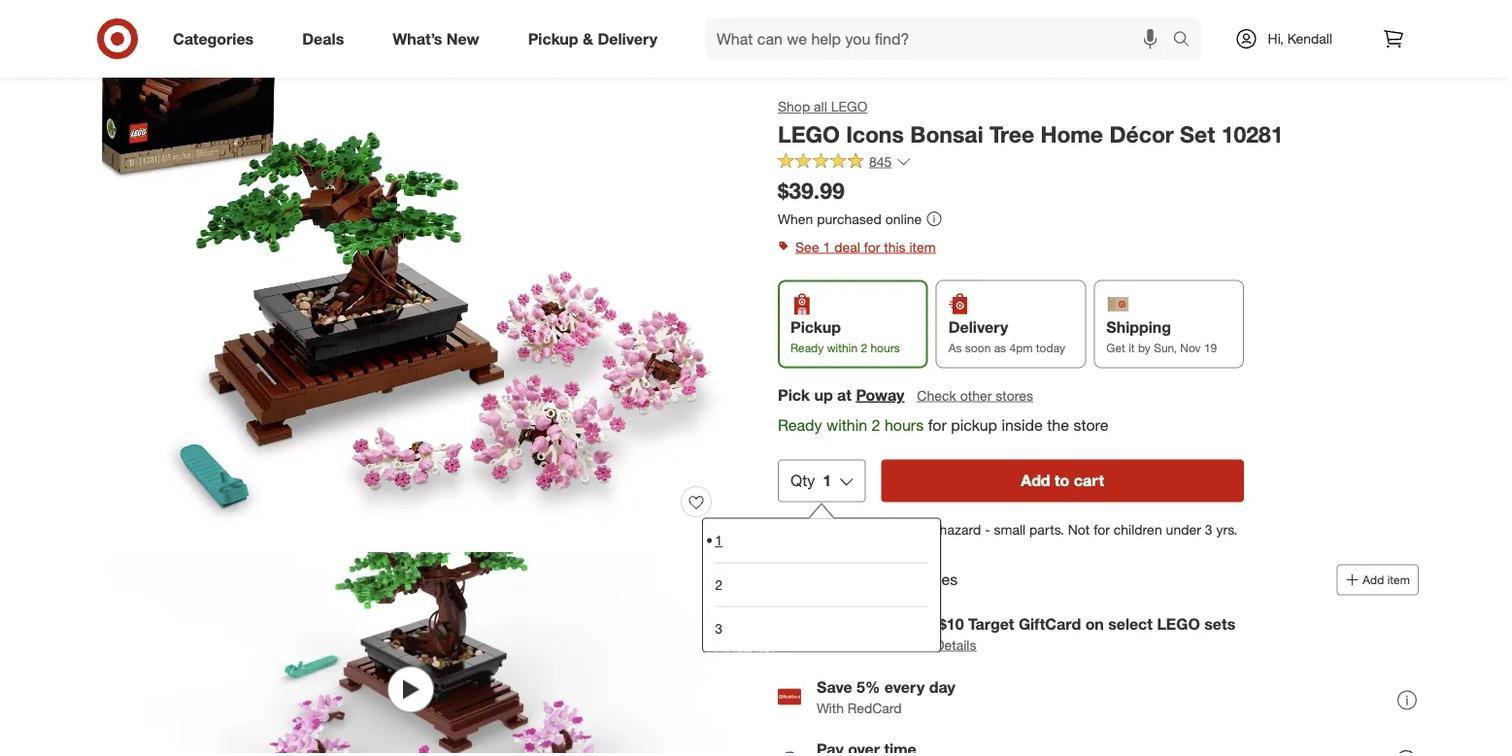 Task type: locate. For each thing, give the bounding box(es) containing it.
2 vertical spatial 1
[[715, 532, 722, 549]]

hours
[[870, 340, 900, 355], [885, 416, 924, 435]]

deals
[[302, 29, 344, 48]]

0 horizontal spatial add
[[1021, 471, 1050, 490]]

all
[[814, 98, 827, 115]]

lego right 'all'
[[831, 98, 867, 115]]

what's new
[[393, 29, 479, 48]]

store down the spend
[[833, 636, 864, 653]]

details button
[[934, 635, 977, 656]]

0 vertical spatial 1
[[823, 238, 831, 255]]

pickup for &
[[528, 29, 578, 48]]

shipping get it by sun, nov 19
[[1106, 318, 1217, 355]]

as
[[948, 340, 962, 355]]

pickup & delivery
[[528, 29, 657, 48]]

0 horizontal spatial 2
[[715, 576, 722, 593]]

0 vertical spatial ready
[[790, 340, 824, 355]]

details
[[935, 636, 976, 653]]

1 vertical spatial lego
[[778, 120, 840, 148]]

1 vertical spatial within
[[826, 416, 867, 435]]

1 vertical spatial 3
[[715, 620, 722, 637]]

bonsai
[[910, 120, 983, 148]]

0 vertical spatial hours
[[870, 340, 900, 355]]

1 horizontal spatial delivery
[[948, 318, 1008, 337]]

0 vertical spatial 3
[[1205, 521, 1212, 538]]

0 horizontal spatial delivery
[[598, 29, 657, 48]]

2 vertical spatial lego
[[1157, 615, 1200, 634]]

eligible
[[817, 570, 867, 589]]

add for add item
[[1363, 573, 1384, 587]]

delivery up soon
[[948, 318, 1008, 337]]

delivery
[[598, 29, 657, 48], [948, 318, 1008, 337]]

1 within from the top
[[827, 340, 858, 355]]

poway
[[856, 386, 904, 405]]

1 horizontal spatial store
[[1073, 416, 1109, 435]]

1 vertical spatial ready
[[778, 416, 822, 435]]

pickup inside pickup ready within 2 hours
[[790, 318, 841, 337]]

when
[[778, 210, 813, 227]]

hi,
[[1268, 30, 1284, 47]]

hi, kendall
[[1268, 30, 1332, 47]]

2
[[861, 340, 867, 355], [872, 416, 880, 435], [715, 576, 722, 593]]

1 vertical spatial pickup
[[790, 318, 841, 337]]

&
[[583, 29, 593, 48]]

0 vertical spatial within
[[827, 340, 858, 355]]

target
[[968, 615, 1014, 634]]

0 vertical spatial item
[[909, 238, 936, 255]]

cart
[[1074, 471, 1104, 490]]

the
[[1047, 416, 1069, 435]]

ready down the 'pick'
[[778, 416, 822, 435]]

0 vertical spatial delivery
[[598, 29, 657, 48]]

qty 1
[[790, 471, 831, 490]]

pickup left &
[[528, 29, 578, 48]]

lego
[[831, 98, 867, 115], [778, 120, 840, 148], [1157, 615, 1200, 634]]

845
[[869, 153, 892, 170]]

icons
[[846, 120, 904, 148]]

pickup
[[528, 29, 578, 48], [790, 318, 841, 337]]

by
[[1138, 340, 1151, 355]]

day
[[929, 678, 955, 697]]

ready
[[790, 340, 824, 355], [778, 416, 822, 435]]

when purchased online
[[778, 210, 922, 227]]

qty
[[790, 471, 815, 490]]

pick
[[778, 386, 810, 405]]

0 horizontal spatial 3
[[715, 620, 722, 637]]

sun,
[[1154, 340, 1177, 355]]

within inside pickup ready within 2 hours
[[827, 340, 858, 355]]

1 vertical spatial delivery
[[948, 318, 1008, 337]]

pickup up 'up'
[[790, 318, 841, 337]]

5%
[[857, 678, 880, 697]]

845 link
[[778, 152, 911, 175]]

to
[[1055, 471, 1070, 490]]

tree
[[989, 120, 1034, 148]]

1 2 3
[[715, 532, 722, 637]]

add for add to cart
[[1021, 471, 1050, 490]]

online
[[884, 636, 923, 653]]

0 horizontal spatial store
[[833, 636, 864, 653]]

deals link
[[286, 17, 368, 60]]

0 vertical spatial lego
[[831, 98, 867, 115]]

hours up poway
[[870, 340, 900, 355]]

with
[[817, 700, 844, 717]]

delivery as soon as 4pm today
[[948, 318, 1065, 355]]

2 inside pickup ready within 2 hours
[[861, 340, 867, 355]]

store right the
[[1073, 416, 1109, 435]]

0 vertical spatial add
[[1021, 471, 1050, 490]]

3
[[1205, 521, 1212, 538], [715, 620, 722, 637]]

1 vertical spatial store
[[833, 636, 864, 653]]

1 horizontal spatial 2
[[861, 340, 867, 355]]

nov
[[1180, 340, 1201, 355]]

2 horizontal spatial 2
[[872, 416, 880, 435]]

shipping
[[1106, 318, 1171, 337]]

1 horizontal spatial item
[[1387, 573, 1410, 587]]

0 horizontal spatial pickup
[[528, 29, 578, 48]]

pickup for ready
[[790, 318, 841, 337]]

1 vertical spatial add
[[1363, 573, 1384, 587]]

pickup inside "link"
[[528, 29, 578, 48]]

redcard
[[848, 700, 902, 717]]

search button
[[1164, 17, 1211, 64]]

0 vertical spatial 2
[[861, 340, 867, 355]]

lego left sets
[[1157, 615, 1200, 634]]

1 horizontal spatial pickup
[[790, 318, 841, 337]]

add item
[[1363, 573, 1410, 587]]

0 horizontal spatial item
[[909, 238, 936, 255]]

get
[[898, 615, 921, 634]]

within up pick up at poway
[[827, 340, 858, 355]]

1 horizontal spatial add
[[1363, 573, 1384, 587]]

1 vertical spatial 1
[[823, 471, 831, 490]]

within
[[827, 340, 858, 355], [826, 416, 867, 435]]

pickup & delivery link
[[511, 17, 682, 60]]

1
[[823, 238, 831, 255], [823, 471, 831, 490], [715, 532, 722, 549]]

ready up the 'pick'
[[790, 340, 824, 355]]

1 inside see 1 deal for this item link
[[823, 238, 831, 255]]

poway button
[[856, 384, 904, 406]]

spend
[[817, 615, 864, 634]]

-
[[985, 521, 990, 538]]

set
[[1180, 120, 1215, 148]]

for left this
[[864, 238, 880, 255]]

0 vertical spatial pickup
[[528, 29, 578, 48]]

lego down 'all'
[[778, 120, 840, 148]]

hours down poway button
[[885, 416, 924, 435]]

parts.
[[1029, 521, 1064, 538]]

this
[[884, 238, 906, 255]]

$50
[[868, 615, 893, 634]]

within down at
[[826, 416, 867, 435]]

1 vertical spatial item
[[1387, 573, 1410, 587]]

delivery right &
[[598, 29, 657, 48]]

add
[[1021, 471, 1050, 490], [1363, 573, 1384, 587]]

ready inside pickup ready within 2 hours
[[790, 340, 824, 355]]

check other stores
[[917, 387, 1033, 404]]

save 5% every day with redcard
[[817, 678, 955, 717]]



Task type: vqa. For each thing, say whether or not it's contained in the screenshot.
Pick up at Poway
yes



Task type: describe. For each thing, give the bounding box(es) containing it.
10281
[[1221, 120, 1283, 148]]

giftcard
[[1019, 615, 1081, 634]]

categories
[[173, 29, 254, 48]]

1 for see
[[823, 238, 831, 255]]

1 link
[[715, 519, 928, 563]]

hazard
[[940, 521, 981, 538]]

pick up at poway
[[778, 386, 904, 405]]

19
[[1204, 340, 1217, 355]]

see 1 deal for this item link
[[778, 233, 1419, 261]]

1 vertical spatial 2
[[872, 416, 880, 435]]

2 vertical spatial 2
[[715, 576, 722, 593]]

up
[[814, 386, 833, 405]]

purchased
[[817, 210, 882, 227]]

$39.99
[[778, 177, 845, 205]]

categories link
[[156, 17, 278, 60]]

2 link
[[715, 563, 928, 606]]

spend $50 get a $10 target giftcard on select lego sets link
[[817, 615, 1235, 634]]

delivery inside delivery as soon as 4pm today
[[948, 318, 1008, 337]]

it
[[1128, 340, 1135, 355]]

or
[[868, 636, 880, 653]]

what's
[[393, 29, 442, 48]]

online
[[885, 210, 922, 227]]

pickup ready within 2 hours
[[790, 318, 900, 355]]

eligible for registries
[[817, 570, 958, 589]]

in-
[[817, 636, 833, 653]]

children
[[1114, 521, 1162, 538]]

what's new link
[[376, 17, 504, 60]]

What can we help you find? suggestions appear below search field
[[705, 17, 1177, 60]]

see 1 deal for this item
[[795, 238, 936, 255]]

as
[[994, 340, 1006, 355]]

yrs.
[[1216, 521, 1238, 538]]

2 within from the top
[[826, 416, 867, 435]]

décor
[[1109, 120, 1174, 148]]

shop
[[778, 98, 810, 115]]

lego inside the spend $50 get a $10 target giftcard on select lego sets in-store or online ∙ details
[[1157, 615, 1200, 634]]

pickup
[[951, 416, 997, 435]]

warning:
[[817, 521, 884, 538]]

today
[[1036, 340, 1065, 355]]

new
[[447, 29, 479, 48]]

1 for qty
[[823, 471, 831, 490]]

for right not
[[1094, 521, 1110, 538]]

home
[[1041, 120, 1103, 148]]

get
[[1106, 340, 1125, 355]]

1 vertical spatial hours
[[885, 416, 924, 435]]

registries
[[894, 570, 958, 589]]

for down check
[[928, 416, 947, 435]]

store inside the spend $50 get a $10 target giftcard on select lego sets in-store or online ∙ details
[[833, 636, 864, 653]]

save
[[817, 678, 852, 697]]

kendall
[[1287, 30, 1332, 47]]

small
[[994, 521, 1026, 538]]

a
[[926, 615, 935, 634]]

0 vertical spatial store
[[1073, 416, 1109, 435]]

add to cart
[[1021, 471, 1104, 490]]

hours inside pickup ready within 2 hours
[[870, 340, 900, 355]]

select
[[1108, 615, 1153, 634]]

every
[[884, 678, 925, 697]]

search
[[1164, 31, 1211, 50]]

at
[[837, 386, 852, 405]]

not
[[1068, 521, 1090, 538]]

3 link
[[715, 606, 928, 650]]

soon
[[965, 340, 991, 355]]

check
[[917, 387, 956, 404]]

sets
[[1204, 615, 1235, 634]]

1 horizontal spatial 3
[[1205, 521, 1212, 538]]

$10
[[939, 615, 964, 634]]

for right eligible
[[871, 570, 889, 589]]

lego icons bonsai tree home d&#233;cor set 10281, 1 of 16 image
[[90, 0, 731, 537]]

lego icons bonsai tree home d&#233;cor set 10281, 2 of 16, play video image
[[90, 553, 731, 754]]

on
[[1085, 615, 1104, 634]]

item inside button
[[1387, 573, 1410, 587]]

check other stores button
[[916, 385, 1034, 406]]

ready within 2 hours for pickup inside the store
[[778, 416, 1109, 435]]

delivery inside "link"
[[598, 29, 657, 48]]

under
[[1166, 521, 1201, 538]]

add to cart button
[[881, 460, 1244, 502]]

∙
[[926, 636, 930, 653]]

stores
[[996, 387, 1033, 404]]

deal
[[834, 238, 860, 255]]

inside
[[1002, 416, 1043, 435]]



